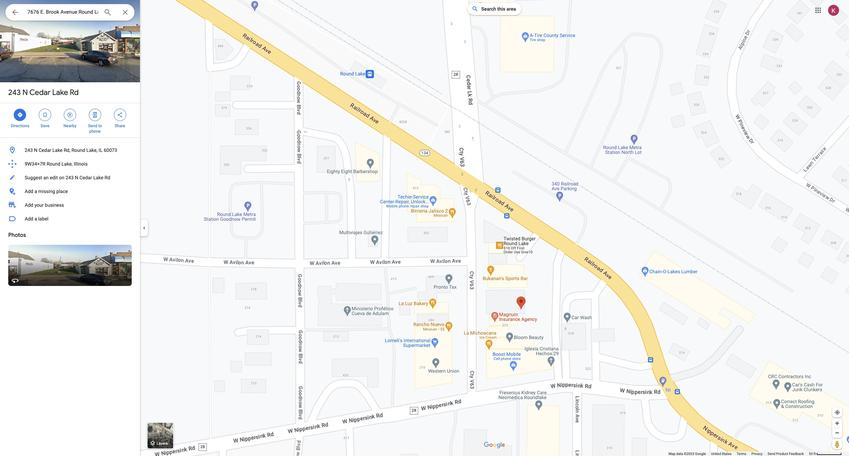 Task type: vqa. For each thing, say whether or not it's contained in the screenshot.
google
yes



Task type: describe. For each thing, give the bounding box(es) containing it.
add a label
[[25, 216, 48, 222]]

zoom in image
[[836, 421, 841, 427]]

ft
[[814, 453, 817, 456]]

on
[[59, 175, 64, 181]]

show street view coverage image
[[833, 440, 843, 450]]

 search field
[[5, 4, 135, 22]]

united states button
[[712, 452, 732, 457]]

google maps element
[[0, 0, 850, 457]]

phone
[[89, 129, 101, 134]]


[[17, 111, 23, 119]]

collapse side panel image
[[140, 225, 148, 232]]


[[11, 8, 19, 17]]

add your business
[[25, 203, 64, 208]]

send for send to phone
[[88, 124, 97, 128]]

send for send product feedback
[[768, 453, 776, 456]]

rd inside button
[[105, 175, 110, 181]]

none field inside 7676 e. brook avenue round lake, il 60073 field
[[27, 8, 98, 16]]

terms button
[[737, 452, 747, 457]]

243 n cedar lake rd, round lake, il 60073
[[25, 148, 117, 153]]

0 horizontal spatial round
[[47, 161, 60, 167]]

suggest an edit on 243 n cedar lake rd button
[[0, 171, 140, 185]]

business
[[45, 203, 64, 208]]

share
[[115, 124, 125, 128]]

cedar for rd,
[[39, 148, 51, 153]]

send to phone
[[88, 124, 102, 134]]

©2023
[[685, 453, 695, 456]]

rd,
[[64, 148, 70, 153]]

2 horizontal spatial n
[[75, 175, 78, 181]]

2 horizontal spatial 243
[[66, 175, 74, 181]]

9w34+7r round lake, illinois
[[25, 161, 88, 167]]

map
[[669, 453, 676, 456]]

 button
[[5, 4, 25, 22]]

50 ft
[[810, 453, 817, 456]]

1 horizontal spatial round
[[72, 148, 85, 153]]

cedar for rd
[[29, 88, 51, 98]]

area
[[507, 6, 517, 12]]

map data ©2023 google
[[669, 453, 707, 456]]

nearby
[[64, 124, 77, 128]]

feedback
[[790, 453, 805, 456]]

layers
[[157, 442, 168, 447]]

your
[[34, 203, 44, 208]]

data
[[677, 453, 684, 456]]

243 n cedar lake rd
[[8, 88, 79, 98]]


[[67, 111, 73, 119]]


[[92, 111, 98, 119]]



Task type: locate. For each thing, give the bounding box(es) containing it.
2 vertical spatial lake
[[93, 175, 104, 181]]

privacy button
[[752, 452, 763, 457]]

1 vertical spatial 243
[[25, 148, 33, 153]]

cedar inside 243 n cedar lake rd, round lake, il 60073 button
[[39, 148, 51, 153]]

1 horizontal spatial n
[[34, 148, 37, 153]]

2 a from the top
[[34, 216, 37, 222]]

illinois
[[74, 161, 88, 167]]

zoom out image
[[836, 431, 841, 436]]

0 vertical spatial a
[[34, 189, 37, 194]]

il
[[99, 148, 103, 153]]

lake, left il
[[86, 148, 98, 153]]

add a missing place
[[25, 189, 68, 194]]

add for add your business
[[25, 203, 33, 208]]

actions for 243 n cedar lake rd region
[[0, 103, 140, 138]]

0 vertical spatial 243
[[8, 88, 21, 98]]

add left your
[[25, 203, 33, 208]]

privacy
[[752, 453, 763, 456]]

0 vertical spatial lake
[[52, 88, 68, 98]]

lake left rd,
[[52, 148, 63, 153]]

1 vertical spatial add
[[25, 203, 33, 208]]

cedar up 9w34+7r
[[39, 148, 51, 153]]

edit
[[50, 175, 58, 181]]

add a missing place button
[[0, 185, 140, 198]]

cedar inside suggest an edit on 243 n cedar lake rd button
[[80, 175, 92, 181]]

send product feedback
[[768, 453, 805, 456]]

lake for rd
[[52, 88, 68, 98]]

2 vertical spatial cedar
[[80, 175, 92, 181]]

search this area
[[482, 6, 517, 12]]

round right rd,
[[72, 148, 85, 153]]

n for 243 n cedar lake rd, round lake, il 60073
[[34, 148, 37, 153]]

1 vertical spatial round
[[47, 161, 60, 167]]

1 add from the top
[[25, 189, 33, 194]]

1 vertical spatial n
[[34, 148, 37, 153]]

google
[[696, 453, 707, 456]]

0 horizontal spatial 243
[[8, 88, 21, 98]]

rd down 60073
[[105, 175, 110, 181]]

2 vertical spatial n
[[75, 175, 78, 181]]

add for add a missing place
[[25, 189, 33, 194]]

suggest
[[25, 175, 42, 181]]

search this area button
[[468, 3, 522, 15]]

add down suggest
[[25, 189, 33, 194]]

3 add from the top
[[25, 216, 33, 222]]

1 horizontal spatial 243
[[25, 148, 33, 153]]

send inside button
[[768, 453, 776, 456]]


[[42, 111, 48, 119]]

terms
[[737, 453, 747, 456]]

footer containing map data ©2023 google
[[669, 452, 810, 457]]

add inside 'button'
[[25, 189, 33, 194]]

a left missing
[[34, 189, 37, 194]]

send inside send to phone
[[88, 124, 97, 128]]

1 horizontal spatial send
[[768, 453, 776, 456]]

label
[[38, 216, 48, 222]]

1 vertical spatial send
[[768, 453, 776, 456]]

2 vertical spatial add
[[25, 216, 33, 222]]

1 vertical spatial rd
[[105, 175, 110, 181]]

to
[[98, 124, 102, 128]]

send up phone at the left of page
[[88, 124, 97, 128]]

n for 243 n cedar lake rd
[[22, 88, 28, 98]]

add for add a label
[[25, 216, 33, 222]]

a inside "add a missing place" 'button'
[[34, 189, 37, 194]]

1 vertical spatial lake
[[52, 148, 63, 153]]

rd up 
[[70, 88, 79, 98]]

243 for 243 n cedar lake rd
[[8, 88, 21, 98]]

save
[[41, 124, 49, 128]]

1 vertical spatial a
[[34, 216, 37, 222]]

round
[[72, 148, 85, 153], [47, 161, 60, 167]]

place
[[56, 189, 68, 194]]

243 n cedar lake rd main content
[[0, 0, 140, 457]]

an
[[43, 175, 49, 181]]

a for missing
[[34, 189, 37, 194]]

243 n cedar lake rd, round lake, il 60073 button
[[0, 144, 140, 157]]

243
[[8, 88, 21, 98], [25, 148, 33, 153], [66, 175, 74, 181]]

1 a from the top
[[34, 189, 37, 194]]

photos
[[8, 232, 26, 239]]

7676 E. Brook Avenue Round Lake, IL 60073 field
[[5, 4, 135, 21]]

1 horizontal spatial lake,
[[86, 148, 98, 153]]

footer
[[669, 452, 810, 457]]

lake
[[52, 88, 68, 98], [52, 148, 63, 153], [93, 175, 104, 181]]

add left the label
[[25, 216, 33, 222]]

9w34+7r
[[25, 161, 45, 167]]

send product feedback button
[[768, 452, 805, 457]]

0 horizontal spatial rd
[[70, 88, 79, 98]]

cedar
[[29, 88, 51, 98], [39, 148, 51, 153], [80, 175, 92, 181]]

243 up 9w34+7r
[[25, 148, 33, 153]]

lake for rd,
[[52, 148, 63, 153]]

show your location image
[[835, 410, 841, 416]]


[[117, 111, 123, 119]]

send left product
[[768, 453, 776, 456]]

243 right on
[[66, 175, 74, 181]]

lake, left illinois
[[62, 161, 73, 167]]

add a label button
[[0, 212, 140, 226]]

suggest an edit on 243 n cedar lake rd
[[25, 175, 110, 181]]

add inside button
[[25, 216, 33, 222]]

50
[[810, 453, 814, 456]]

united states
[[712, 453, 732, 456]]

this
[[498, 6, 506, 12]]

united
[[712, 453, 722, 456]]

0 vertical spatial cedar
[[29, 88, 51, 98]]

lake up 
[[52, 88, 68, 98]]

n up 
[[22, 88, 28, 98]]

lake,
[[86, 148, 98, 153], [62, 161, 73, 167]]

1 vertical spatial cedar
[[39, 148, 51, 153]]

243 for 243 n cedar lake rd, round lake, il 60073
[[25, 148, 33, 153]]

n down illinois
[[75, 175, 78, 181]]

243 up 
[[8, 88, 21, 98]]

1 horizontal spatial rd
[[105, 175, 110, 181]]

1 vertical spatial lake,
[[62, 161, 73, 167]]

50 ft button
[[810, 453, 843, 456]]

lake down il
[[93, 175, 104, 181]]

n up 9w34+7r
[[34, 148, 37, 153]]

0 horizontal spatial n
[[22, 88, 28, 98]]

send
[[88, 124, 97, 128], [768, 453, 776, 456]]

directions
[[11, 124, 29, 128]]

a inside add a label button
[[34, 216, 37, 222]]

google account: kenny nguyen  
(kenny.nguyen@adept.ai) image
[[829, 5, 840, 16]]

search
[[482, 6, 497, 12]]

0 vertical spatial lake,
[[86, 148, 98, 153]]

footer inside the google maps "element"
[[669, 452, 810, 457]]

add
[[25, 189, 33, 194], [25, 203, 33, 208], [25, 216, 33, 222]]

9w34+7r round lake, illinois button
[[0, 157, 140, 171]]

cedar up 
[[29, 88, 51, 98]]

0 vertical spatial round
[[72, 148, 85, 153]]

missing
[[38, 189, 55, 194]]

0 vertical spatial send
[[88, 124, 97, 128]]

None field
[[27, 8, 98, 16]]

cedar down illinois
[[80, 175, 92, 181]]

2 vertical spatial 243
[[66, 175, 74, 181]]

a
[[34, 189, 37, 194], [34, 216, 37, 222]]

a for label
[[34, 216, 37, 222]]

60073
[[104, 148, 117, 153]]

n
[[22, 88, 28, 98], [34, 148, 37, 153], [75, 175, 78, 181]]

0 horizontal spatial lake,
[[62, 161, 73, 167]]

0 vertical spatial rd
[[70, 88, 79, 98]]

add your business link
[[0, 198, 140, 212]]

product
[[777, 453, 789, 456]]

0 vertical spatial n
[[22, 88, 28, 98]]

2 add from the top
[[25, 203, 33, 208]]

states
[[723, 453, 732, 456]]

a left the label
[[34, 216, 37, 222]]

rd
[[70, 88, 79, 98], [105, 175, 110, 181]]

0 horizontal spatial send
[[88, 124, 97, 128]]

round up edit
[[47, 161, 60, 167]]

0 vertical spatial add
[[25, 189, 33, 194]]



